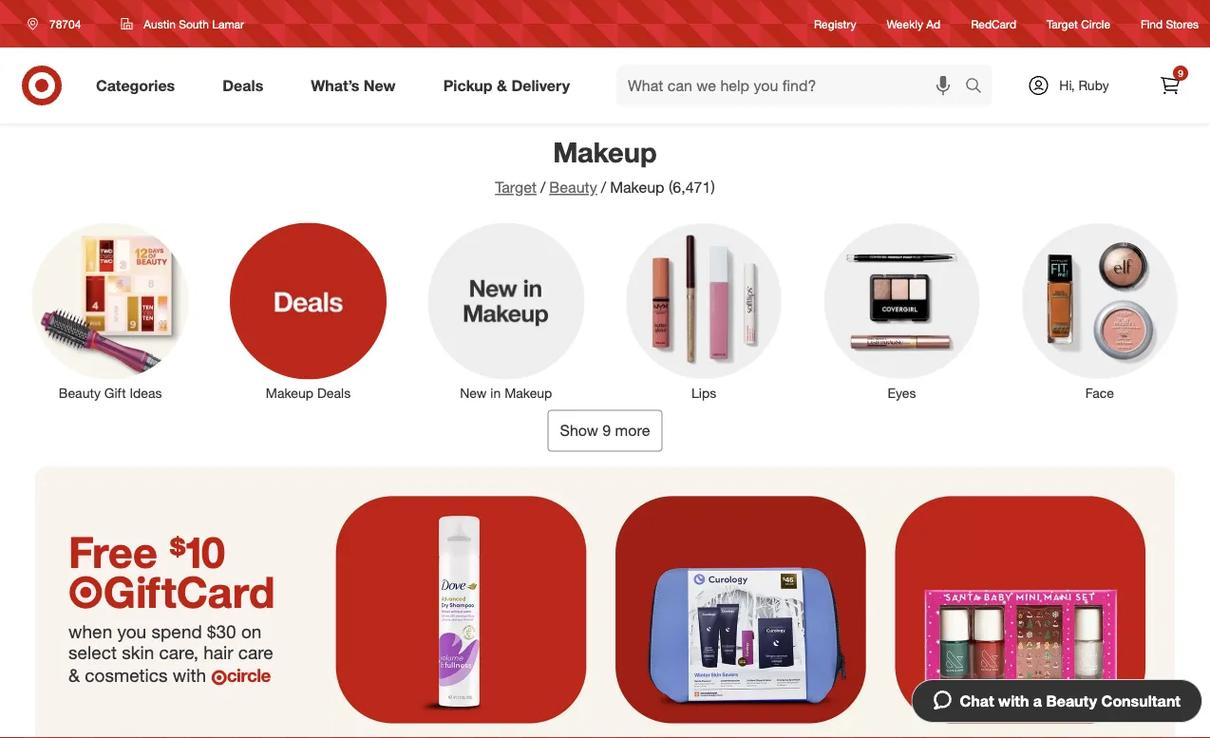 Task type: vqa. For each thing, say whether or not it's contained in the screenshot.
38.8oz
no



Task type: locate. For each thing, give the bounding box(es) containing it.
0 vertical spatial target
[[1047, 17, 1078, 31]]

care,
[[159, 642, 198, 664]]

austin
[[144, 17, 176, 31]]

lips
[[692, 384, 717, 401]]

new in makeup link
[[415, 219, 598, 402]]

beauty
[[549, 178, 597, 197], [59, 384, 101, 401], [1046, 692, 1097, 710]]

1 horizontal spatial /
[[601, 178, 606, 197]]

&
[[497, 76, 507, 95], [69, 665, 80, 686]]

deals
[[223, 76, 263, 95], [317, 384, 351, 401]]

beauty for makeup
[[549, 178, 597, 197]]

makeup
[[553, 135, 657, 169], [610, 178, 665, 197], [266, 384, 314, 401], [505, 384, 552, 401]]

1 vertical spatial 9
[[603, 421, 611, 440]]

target left the beauty link
[[495, 178, 537, 197]]

registry
[[814, 17, 856, 31]]

cosmetics
[[85, 665, 168, 686]]

0 vertical spatial 9
[[1178, 67, 1184, 79]]

with left a
[[999, 692, 1029, 710]]

9 down stores
[[1178, 67, 1184, 79]]

stores
[[1166, 17, 1199, 31]]

0 horizontal spatial &
[[69, 665, 80, 686]]

you
[[117, 620, 146, 642]]

hi, ruby
[[1060, 77, 1109, 94]]

2 vertical spatial beauty
[[1046, 692, 1097, 710]]

1 horizontal spatial 9
[[1178, 67, 1184, 79]]

/ right target link
[[541, 178, 546, 197]]

spend
[[151, 620, 202, 642]]

0 vertical spatial deals
[[223, 76, 263, 95]]

when
[[69, 620, 112, 642]]

1 vertical spatial with
[[999, 692, 1029, 710]]

with inside when you spend $30 on select skin care, hair care & cosmetics with
[[173, 665, 206, 686]]

pickup
[[443, 76, 493, 95]]

1 vertical spatial &
[[69, 665, 80, 686]]

9
[[1178, 67, 1184, 79], [603, 421, 611, 440]]

with
[[173, 665, 206, 686], [999, 692, 1029, 710]]

target
[[1047, 17, 1078, 31], [495, 178, 537, 197]]

¬giftcard
[[69, 566, 275, 618]]

/
[[541, 178, 546, 197], [601, 178, 606, 197]]

1 vertical spatial beauty
[[59, 384, 101, 401]]

redcard link
[[971, 16, 1017, 32]]

find stores link
[[1141, 16, 1199, 32]]

/ right the beauty link
[[601, 178, 606, 197]]

0 horizontal spatial beauty
[[59, 384, 101, 401]]

eyes
[[888, 384, 916, 401]]

1 vertical spatial new
[[460, 384, 487, 401]]

with down care, on the bottom left of the page
[[173, 665, 206, 686]]

1 vertical spatial target
[[495, 178, 537, 197]]

$30
[[207, 620, 236, 642]]

search
[[957, 78, 1002, 96]]

pickup & delivery
[[443, 76, 570, 95]]

beauty right target link
[[549, 178, 597, 197]]

categories link
[[80, 65, 199, 106]]

target inside the makeup target / beauty / makeup (6,471)
[[495, 178, 537, 197]]

beauty right a
[[1046, 692, 1097, 710]]

9 left more
[[603, 421, 611, 440]]

makeup inside 'new in makeup' link
[[505, 384, 552, 401]]

new right what's
[[364, 76, 396, 95]]

beauty inside button
[[1046, 692, 1097, 710]]

2 horizontal spatial beauty
[[1046, 692, 1097, 710]]

& right the pickup
[[497, 76, 507, 95]]

chat with a beauty consultant button
[[912, 679, 1203, 723]]

when you spend $30 on select skin care, hair care & cosmetics with
[[69, 620, 273, 686]]

with inside button
[[999, 692, 1029, 710]]

categories
[[96, 76, 175, 95]]

target left circle
[[1047, 17, 1078, 31]]

1 horizontal spatial &
[[497, 76, 507, 95]]

search button
[[957, 65, 1002, 110]]

0 horizontal spatial /
[[541, 178, 546, 197]]

find stores
[[1141, 17, 1199, 31]]

new left in on the bottom
[[460, 384, 487, 401]]

a
[[1033, 692, 1042, 710]]

circle
[[227, 665, 271, 686]]

1 horizontal spatial deals
[[317, 384, 351, 401]]

0 vertical spatial with
[[173, 665, 206, 686]]

deals inside makeup deals link
[[317, 384, 351, 401]]

& down select
[[69, 665, 80, 686]]

on
[[241, 620, 262, 642]]

beauty for chat
[[1046, 692, 1097, 710]]

78704
[[49, 17, 81, 31]]

2 / from the left
[[601, 178, 606, 197]]

austin south lamar
[[144, 17, 244, 31]]

0 vertical spatial beauty
[[549, 178, 597, 197]]

beauty left gift
[[59, 384, 101, 401]]

1 horizontal spatial target
[[1047, 17, 1078, 31]]

new
[[364, 76, 396, 95], [460, 384, 487, 401]]

0 horizontal spatial deals
[[223, 76, 263, 95]]

0 horizontal spatial 9
[[603, 421, 611, 440]]

new in makeup
[[460, 384, 552, 401]]

beauty inside the makeup target / beauty / makeup (6,471)
[[549, 178, 597, 197]]

0 horizontal spatial new
[[364, 76, 396, 95]]

0 vertical spatial new
[[364, 76, 396, 95]]

1 horizontal spatial beauty
[[549, 178, 597, 197]]

0 horizontal spatial target
[[495, 178, 537, 197]]

0 horizontal spatial with
[[173, 665, 206, 686]]

ruby
[[1079, 77, 1109, 94]]

9 link
[[1150, 65, 1191, 106]]

0 vertical spatial &
[[497, 76, 507, 95]]

weekly ad
[[887, 17, 941, 31]]

show
[[560, 421, 598, 440]]

1 horizontal spatial with
[[999, 692, 1029, 710]]

face
[[1086, 384, 1114, 401]]

redcard
[[971, 17, 1017, 31]]

lips link
[[613, 219, 795, 402]]

1 vertical spatial deals
[[317, 384, 351, 401]]

78704 button
[[15, 7, 101, 41]]

skin
[[122, 642, 154, 664]]

show 9 more
[[560, 421, 650, 440]]



Task type: describe. For each thing, give the bounding box(es) containing it.
What can we help you find? suggestions appear below search field
[[617, 65, 970, 106]]

deals inside deals link
[[223, 76, 263, 95]]

beauty gift ideas
[[59, 384, 162, 401]]

pickup & delivery link
[[427, 65, 594, 106]]

& inside "link"
[[497, 76, 507, 95]]

free $10
[[69, 525, 225, 578]]

$10
[[169, 525, 225, 578]]

(6,471)
[[669, 178, 715, 197]]

1 horizontal spatial new
[[460, 384, 487, 401]]

south
[[179, 17, 209, 31]]

ad
[[927, 17, 941, 31]]

1 / from the left
[[541, 178, 546, 197]]

face link
[[1009, 219, 1191, 402]]

care
[[238, 642, 273, 664]]

makeup inside makeup deals link
[[266, 384, 314, 401]]

eyes link
[[811, 219, 993, 402]]

target circle link
[[1047, 16, 1111, 32]]

makeup deals
[[266, 384, 351, 401]]

free
[[69, 525, 157, 578]]

registry link
[[814, 16, 856, 32]]

lamar
[[212, 17, 244, 31]]

what's new
[[311, 76, 396, 95]]

weekly ad link
[[887, 16, 941, 32]]

chat with a beauty consultant
[[960, 692, 1181, 710]]

consultant
[[1102, 692, 1181, 710]]

beauty link
[[549, 178, 597, 197]]

chat
[[960, 692, 994, 710]]

delivery
[[512, 76, 570, 95]]

ideas
[[130, 384, 162, 401]]

what's
[[311, 76, 360, 95]]

deals link
[[206, 65, 287, 106]]

target link
[[495, 178, 537, 197]]

beauty gift ideas link
[[19, 219, 202, 402]]

9 inside button
[[603, 421, 611, 440]]

select
[[69, 642, 117, 664]]

gift
[[104, 384, 126, 401]]

show 9 more button
[[548, 410, 663, 452]]

austin south lamar button
[[109, 7, 257, 41]]

makeup deals link
[[217, 219, 400, 402]]

makeup target / beauty / makeup (6,471)
[[495, 135, 715, 197]]

hi,
[[1060, 77, 1075, 94]]

hair
[[203, 642, 233, 664]]

weekly
[[887, 17, 923, 31]]

more
[[615, 421, 650, 440]]

& inside when you spend $30 on select skin care, hair care & cosmetics with
[[69, 665, 80, 686]]

in
[[491, 384, 501, 401]]

what's new link
[[295, 65, 420, 106]]

find
[[1141, 17, 1163, 31]]

circle
[[1081, 17, 1111, 31]]

target circle
[[1047, 17, 1111, 31]]



